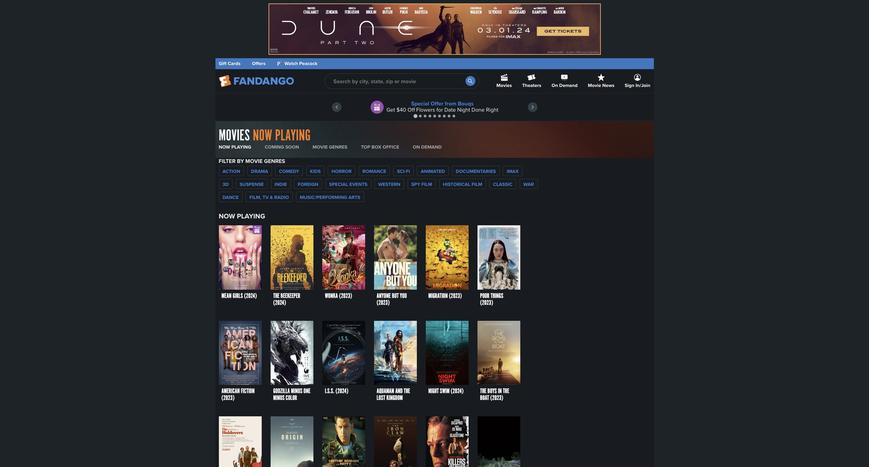 Task type: locate. For each thing, give the bounding box(es) containing it.
right
[[486, 106, 498, 114]]

tv
[[263, 194, 269, 201]]

the right in in the bottom right of the page
[[503, 388, 509, 395]]

spy film link
[[408, 179, 436, 189]]

special left offer
[[411, 100, 429, 108]]

special events
[[329, 181, 368, 188]]

mean girls (2024) link
[[219, 225, 262, 314]]

Search by city, state, zip or movie text field
[[325, 73, 479, 89]]

1 vertical spatial genres
[[264, 157, 285, 165]]

1 the from the left
[[404, 388, 410, 395]]

1 film from the left
[[422, 181, 432, 188]]

movie up kids link
[[313, 144, 328, 150]]

0 vertical spatial on
[[552, 82, 558, 89]]

0 horizontal spatial the
[[273, 292, 280, 300]]

sign in/join
[[625, 82, 650, 89]]

0 horizontal spatial special
[[329, 181, 348, 188]]

1 horizontal spatial minus
[[291, 388, 302, 395]]

2 film from the left
[[472, 181, 482, 188]]

minus left color
[[273, 395, 285, 402]]

theaters link
[[522, 69, 541, 93]]

special inside the special offer from bouqs get $40 off flowers for date night done right
[[411, 100, 429, 108]]

1 vertical spatial demand
[[421, 144, 442, 150]]

mean
[[222, 292, 232, 300]]

0 vertical spatial genres
[[329, 144, 347, 150]]

1 horizontal spatial demand
[[559, 82, 578, 89]]

night
[[457, 106, 470, 114], [428, 388, 439, 395]]

watch peacock link
[[277, 60, 318, 67]]

(2023) inside poor things (2023)
[[480, 299, 493, 307]]

get
[[387, 106, 395, 114]]

0 horizontal spatial movies
[[219, 126, 250, 145]]

godzilla minus one minus color (2024)
[[273, 388, 311, 409]]

1 vertical spatial the
[[480, 388, 487, 395]]

night right date
[[457, 106, 470, 114]]

night left swim
[[428, 388, 439, 395]]

demand left movie news
[[559, 82, 578, 89]]

1 horizontal spatial on
[[552, 82, 558, 89]]

1 vertical spatial now playing
[[219, 211, 265, 221]]

color
[[286, 395, 297, 402]]

music/performing arts link
[[296, 192, 364, 202]]

2 vertical spatial movie
[[245, 157, 263, 165]]

0 vertical spatial now playing
[[219, 144, 251, 150]]

the for the beekeeper (2024)
[[273, 292, 280, 300]]

demand up the animated link
[[421, 144, 442, 150]]

dance link
[[219, 192, 242, 202]]

on demand link right "theaters" link
[[552, 69, 578, 93]]

events
[[350, 181, 368, 188]]

2 horizontal spatial movie
[[588, 82, 601, 89]]

on demand up the animated link
[[413, 144, 442, 150]]

action
[[223, 168, 240, 175]]

movies up right
[[497, 82, 512, 89]]

boys
[[488, 388, 497, 395]]

select a slide to show tab list
[[215, 113, 654, 119]]

i.s.s.
[[325, 388, 334, 395]]

godzilla
[[273, 388, 290, 395]]

0 vertical spatial night
[[457, 106, 470, 114]]

box
[[372, 144, 382, 150]]

1 horizontal spatial movie
[[313, 144, 328, 150]]

(2024) inside the beekeeper (2024)
[[273, 299, 286, 307]]

movies up by
[[219, 126, 250, 145]]

the inside aquaman and the lost kingdom (2023)
[[404, 388, 410, 395]]

movie left news
[[588, 82, 601, 89]]

one
[[304, 388, 311, 395]]

the boys in the boat (2023)
[[480, 388, 509, 402]]

movie genres
[[313, 144, 347, 150]]

office
[[383, 144, 399, 150]]

documentaries link
[[452, 166, 500, 176]]

sign in/join link
[[625, 69, 650, 93]]

1 horizontal spatial special
[[411, 100, 429, 108]]

the inside the beekeeper (2024)
[[273, 292, 280, 300]]

genres
[[329, 144, 347, 150], [264, 157, 285, 165]]

the
[[273, 292, 280, 300], [480, 388, 487, 395]]

movie for movie genres
[[313, 144, 328, 150]]

1 horizontal spatial the
[[503, 388, 509, 395]]

(2024) for the beekeeper (2024)
[[273, 299, 286, 307]]

special
[[411, 100, 429, 108], [329, 181, 348, 188]]

fi
[[406, 168, 410, 175]]

imax
[[507, 168, 519, 175]]

1 vertical spatial on demand link
[[413, 144, 442, 150]]

historical film link
[[439, 179, 486, 189]]

0 vertical spatial movies
[[497, 82, 512, 89]]

film down documentaries
[[472, 181, 482, 188]]

the left "boys"
[[480, 388, 487, 395]]

special for events
[[329, 181, 348, 188]]

migration (2023) link
[[426, 225, 469, 314]]

0 vertical spatial the
[[273, 292, 280, 300]]

offers
[[252, 60, 266, 67]]

film inside spy film 'link'
[[422, 181, 432, 188]]

genres up horror link
[[329, 144, 347, 150]]

the inside the boys in the boat (2023)
[[480, 388, 487, 395]]

1 horizontal spatial the
[[480, 388, 487, 395]]

coming soon
[[265, 144, 299, 150]]

$40
[[397, 106, 406, 114]]

and
[[395, 388, 403, 395]]

poor things (2023)
[[480, 292, 503, 307]]

1 vertical spatial on demand
[[413, 144, 442, 150]]

film for spy film
[[422, 181, 432, 188]]

playing
[[275, 126, 311, 145], [231, 144, 251, 150], [237, 211, 265, 221]]

1 horizontal spatial movies
[[497, 82, 512, 89]]

1 horizontal spatial film
[[472, 181, 482, 188]]

the left beekeeper
[[273, 292, 280, 300]]

2 the from the left
[[503, 388, 509, 395]]

0 vertical spatial special
[[411, 100, 429, 108]]

on demand right the "theaters" in the top of the page
[[552, 82, 578, 89]]

in
[[498, 388, 502, 395]]

film right spy
[[422, 181, 432, 188]]

kids link
[[306, 166, 325, 176]]

special down horror
[[329, 181, 348, 188]]

movie
[[588, 82, 601, 89], [313, 144, 328, 150], [245, 157, 263, 165]]

boat
[[480, 395, 489, 402]]

0 horizontal spatial the
[[404, 388, 410, 395]]

now playing up gift box white image
[[219, 211, 265, 221]]

now playing link
[[219, 144, 251, 150]]

1 horizontal spatial genres
[[329, 144, 347, 150]]

swim
[[440, 388, 450, 395]]

movie for movie news
[[588, 82, 601, 89]]

godzilla minus one minus color (2024) link
[[271, 321, 313, 410]]

night inside the special offer from bouqs get $40 off flowers for date night done right
[[457, 106, 470, 114]]

0 horizontal spatial film
[[422, 181, 432, 188]]

coming
[[265, 144, 284, 150]]

0 vertical spatial movie
[[588, 82, 601, 89]]

soon
[[285, 144, 299, 150]]

1 horizontal spatial night
[[457, 106, 470, 114]]

0 horizontal spatial movie
[[245, 157, 263, 165]]

on right the "theaters" in the top of the page
[[552, 82, 558, 89]]

gift cards link
[[219, 60, 241, 67]]

0 horizontal spatial demand
[[421, 144, 442, 150]]

on right office
[[413, 144, 420, 150]]

0 horizontal spatial minus
[[273, 395, 285, 402]]

(2024) for mean girls (2024)
[[244, 292, 257, 300]]

movie news
[[588, 82, 615, 89]]

now playing
[[219, 144, 251, 150], [219, 211, 265, 221]]

offers link
[[252, 60, 266, 67]]

imax link
[[503, 166, 523, 176]]

now up filter
[[219, 144, 230, 150]]

on demand link up the animated link
[[413, 144, 442, 150]]

region
[[215, 94, 654, 121]]

(2024) inside godzilla minus one minus color (2024)
[[273, 401, 286, 409]]

movie up drama link in the top left of the page
[[245, 157, 263, 165]]

the right and
[[404, 388, 410, 395]]

cards
[[228, 60, 241, 67]]

minus left one at the left of page
[[291, 388, 302, 395]]

None search field
[[325, 73, 479, 89]]

0 vertical spatial on demand
[[552, 82, 578, 89]]

genres down coming
[[264, 157, 285, 165]]

wonka
[[325, 292, 338, 300]]

1 vertical spatial night
[[428, 388, 439, 395]]

(2024)
[[244, 292, 257, 300], [273, 299, 286, 307], [336, 388, 348, 395], [451, 388, 464, 395], [273, 401, 286, 409]]

i.s.s. (2024) link
[[322, 321, 365, 410]]

aquaman and the lost kingdom (2023) link
[[374, 321, 417, 410]]

region containing special offer from bouqs get $40 off flowers for date night done right
[[215, 94, 654, 121]]

night swim (2024)
[[428, 388, 464, 395]]

special events link
[[325, 179, 371, 189]]

1 horizontal spatial on demand link
[[552, 69, 578, 93]]

the
[[404, 388, 410, 395], [503, 388, 509, 395]]

1 vertical spatial movie
[[313, 144, 328, 150]]

1 vertical spatial special
[[329, 181, 348, 188]]

film inside the historical film link
[[472, 181, 482, 188]]

0 horizontal spatial on demand
[[413, 144, 442, 150]]

anyone but you (2023) link
[[374, 225, 417, 314]]

1 vertical spatial movies
[[219, 126, 250, 145]]

0 horizontal spatial on
[[413, 144, 420, 150]]

(2023) inside the boys in the boat (2023)
[[490, 395, 503, 402]]

(2023) inside aquaman and the lost kingdom (2023)
[[377, 401, 390, 409]]

1 vertical spatial advertisement element
[[548, 158, 650, 244]]

now playing up by
[[219, 144, 251, 150]]

advertisement element
[[268, 3, 601, 55], [548, 158, 650, 244]]



Task type: vqa. For each thing, say whether or not it's contained in the screenshot.
Mean
yes



Task type: describe. For each thing, give the bounding box(es) containing it.
0 horizontal spatial on demand link
[[413, 144, 442, 150]]

0 vertical spatial on demand link
[[552, 69, 578, 93]]

top
[[361, 144, 370, 150]]

3d
[[223, 181, 229, 188]]

beekeeper
[[281, 292, 300, 300]]

0 horizontal spatial night
[[428, 388, 439, 395]]

the boys in the boat (2023) link
[[477, 321, 520, 410]]

aquaman and the lost kingdom (2023)
[[377, 388, 410, 409]]

american
[[222, 388, 240, 395]]

anyone but you (2023)
[[377, 292, 407, 307]]

comedy
[[279, 168, 299, 175]]

movies for movies
[[497, 82, 512, 89]]

suspense
[[240, 181, 264, 188]]

movies now playing
[[219, 126, 311, 145]]

romance link
[[359, 166, 390, 176]]

film, tv & radio
[[250, 194, 289, 201]]

but
[[392, 292, 399, 300]]

war link
[[520, 179, 538, 189]]

classic link
[[489, 179, 516, 189]]

sign
[[625, 82, 635, 89]]

american fiction (2023) link
[[219, 321, 262, 410]]

off
[[408, 106, 415, 114]]

now down "dance"
[[219, 211, 235, 221]]

wonka (2023)
[[325, 292, 352, 300]]

0 vertical spatial demand
[[559, 82, 578, 89]]

poor things (2023) link
[[477, 225, 520, 314]]

3d link
[[219, 179, 233, 189]]

anyone
[[377, 292, 391, 300]]

peacock
[[299, 60, 318, 67]]

done
[[472, 106, 485, 114]]

(2023) inside american fiction (2023)
[[222, 395, 235, 402]]

things
[[491, 292, 503, 300]]

suspense link
[[236, 179, 268, 189]]

1 now playing from the top
[[219, 144, 251, 150]]

spy film
[[411, 181, 432, 188]]

the for the boys in the boat (2023)
[[480, 388, 487, 395]]

drama link
[[247, 166, 272, 176]]

top box office
[[361, 144, 399, 150]]

arts
[[348, 194, 360, 201]]

(2024) for night swim (2024)
[[451, 388, 464, 395]]

indie link
[[271, 179, 291, 189]]

watch
[[284, 60, 298, 67]]

wonka (2023) link
[[322, 225, 365, 314]]

filter
[[219, 157, 236, 165]]

movies link
[[497, 69, 512, 93]]

radio
[[274, 194, 289, 201]]

1 vertical spatial on
[[413, 144, 420, 150]]

movies for movies now playing
[[219, 126, 250, 145]]

poor
[[480, 292, 490, 300]]

2 now playing from the top
[[219, 211, 265, 221]]

spy
[[411, 181, 420, 188]]

1 horizontal spatial on demand
[[552, 82, 578, 89]]

(2023) inside 'anyone but you (2023)'
[[377, 299, 390, 307]]

dance
[[223, 194, 239, 201]]

watch peacock
[[283, 60, 318, 67]]

in/join
[[636, 82, 650, 89]]

the inside the boys in the boat (2023)
[[503, 388, 509, 395]]

horror link
[[328, 166, 355, 176]]

western link
[[375, 179, 404, 189]]

drama
[[251, 168, 268, 175]]

girls
[[233, 292, 243, 300]]

film, tv & radio link
[[246, 192, 293, 202]]

coming soon link
[[265, 144, 299, 150]]

news
[[602, 82, 615, 89]]

top box office link
[[361, 144, 399, 150]]

you
[[400, 292, 407, 300]]

indie
[[275, 181, 287, 188]]

historical
[[443, 181, 470, 188]]

music/performing arts
[[300, 194, 360, 201]]

action link
[[219, 166, 244, 176]]

for
[[437, 106, 443, 114]]

film for historical film
[[472, 181, 482, 188]]

sci-
[[397, 168, 406, 175]]

migration
[[428, 292, 448, 300]]

kids
[[310, 168, 321, 175]]

0 vertical spatial advertisement element
[[268, 3, 601, 55]]

migration (2023)
[[428, 292, 462, 300]]

movie genres link
[[313, 144, 347, 150]]

filter by movie genres
[[219, 157, 285, 165]]

movie news link
[[588, 69, 615, 93]]

from
[[445, 100, 457, 108]]

0 horizontal spatial genres
[[264, 157, 285, 165]]

the beekeeper (2024)
[[273, 292, 300, 307]]

foreign
[[298, 181, 318, 188]]

foreign link
[[294, 179, 322, 189]]

&
[[270, 194, 273, 201]]

theaters
[[522, 82, 541, 89]]

music/performing
[[300, 194, 347, 201]]

special offer from bouqs get $40 off flowers for date night done right
[[387, 100, 498, 114]]

lost
[[377, 395, 385, 402]]

special for offer
[[411, 100, 429, 108]]

classic
[[493, 181, 513, 188]]

now up filter by movie genres at the top of the page
[[253, 126, 272, 145]]

aquaman
[[377, 388, 394, 395]]

gift box white image
[[253, 225, 262, 234]]

animated link
[[417, 166, 449, 176]]

night swim (2024) link
[[426, 321, 469, 410]]



